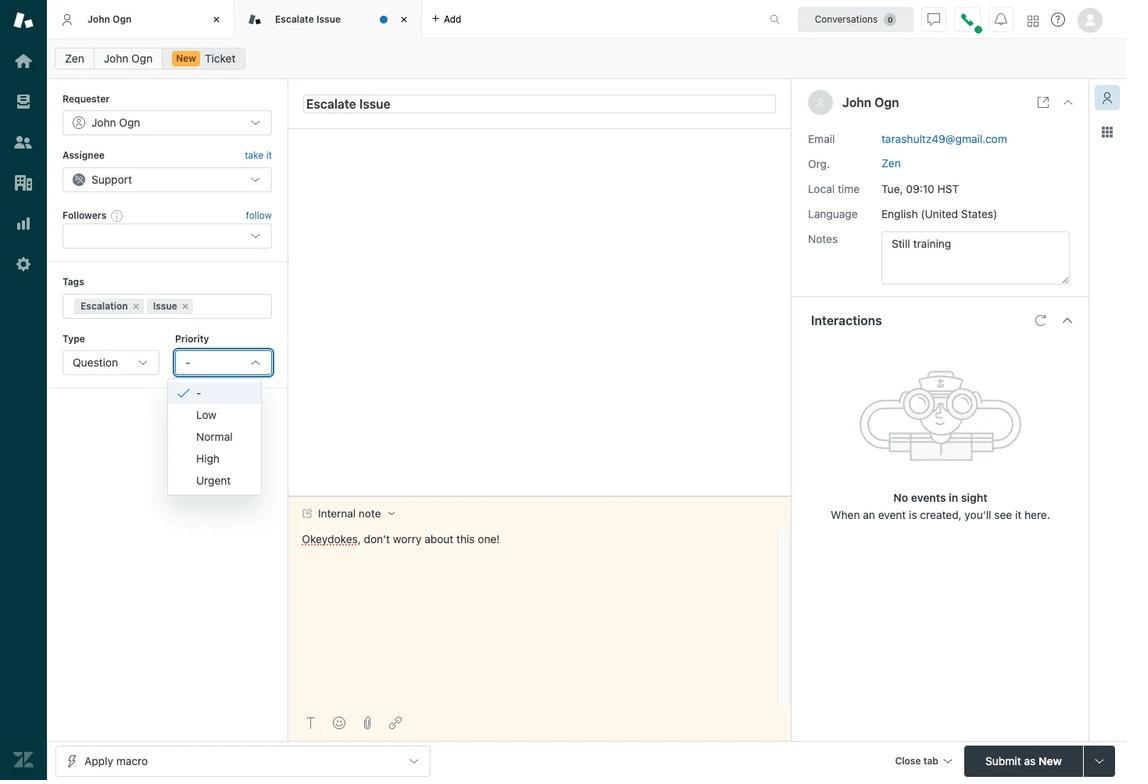 Task type: locate. For each thing, give the bounding box(es) containing it.
close tab
[[895, 755, 939, 766]]

1 horizontal spatial issue
[[317, 13, 341, 25]]

notes
[[808, 232, 838, 245]]

john ogn down john ogn tab
[[104, 52, 153, 65]]

new left ticket
[[176, 52, 196, 64]]

requester
[[63, 93, 110, 105]]

high
[[196, 451, 220, 465]]

normal option
[[168, 426, 261, 448]]

0 vertical spatial zen link
[[55, 48, 94, 70]]

close image
[[396, 12, 412, 27], [1062, 96, 1075, 109]]

ogn down john ogn tab
[[131, 52, 153, 65]]

remove image
[[131, 301, 140, 311], [180, 301, 190, 311]]

1 horizontal spatial -
[[196, 386, 201, 399]]

escalate issue
[[275, 13, 341, 25]]

zendesk products image
[[1028, 15, 1039, 26]]

get started image
[[13, 51, 34, 71]]

john down requester
[[91, 116, 116, 129]]

0 vertical spatial new
[[176, 52, 196, 64]]

states)
[[961, 207, 998, 220]]

submit
[[986, 754, 1021, 767]]

close image inside escalate issue tab
[[396, 12, 412, 27]]

0 horizontal spatial zen link
[[55, 48, 94, 70]]

one!
[[478, 532, 500, 545]]

0 vertical spatial it
[[266, 150, 272, 161]]

okeydokes,
[[302, 532, 361, 545]]

urgent option
[[168, 469, 261, 491]]

0 horizontal spatial issue
[[153, 300, 177, 312]]

local
[[808, 182, 835, 195]]

zen link
[[55, 48, 94, 70], [882, 156, 901, 169]]

language
[[808, 207, 858, 220]]

question
[[73, 356, 118, 369]]

remove image for escalation
[[131, 301, 140, 311]]

tarashultz49@gmail.com
[[882, 132, 1007, 145]]

follow
[[246, 209, 272, 221]]

zen inside secondary element
[[65, 52, 84, 65]]

0 horizontal spatial -
[[185, 356, 190, 369]]

it right the see
[[1015, 508, 1022, 521]]

urgent
[[196, 473, 231, 487]]

minimize composer image
[[533, 490, 546, 502]]

- option
[[168, 382, 261, 404]]

zen up requester
[[65, 52, 84, 65]]

take it
[[245, 150, 272, 161]]

john ogn
[[88, 13, 132, 25], [104, 52, 153, 65], [843, 95, 899, 109], [91, 116, 140, 129]]

john inside secondary element
[[104, 52, 128, 65]]

org.
[[808, 157, 830, 170]]

new inside secondary element
[[176, 52, 196, 64]]

1 remove image from the left
[[131, 301, 140, 311]]

1 vertical spatial close image
[[1062, 96, 1075, 109]]

interactions
[[811, 313, 882, 327]]

09:10
[[906, 182, 935, 195]]

issue up the priority
[[153, 300, 177, 312]]

note
[[359, 507, 381, 520]]

take it button
[[245, 148, 272, 164]]

time
[[838, 182, 860, 195]]

john
[[88, 13, 110, 25], [104, 52, 128, 65], [843, 95, 872, 109], [91, 116, 116, 129]]

don't
[[364, 532, 390, 545]]

escalate issue tab
[[235, 0, 422, 39]]

1 vertical spatial new
[[1039, 754, 1062, 767]]

ogn inside secondary element
[[131, 52, 153, 65]]

zen link up requester
[[55, 48, 94, 70]]

(united
[[921, 207, 958, 220]]

add
[[444, 13, 462, 25]]

okeydokes, don't worry about this one!
[[302, 532, 500, 545]]

tab
[[924, 755, 939, 766]]

tue, 09:10 hst
[[882, 182, 959, 195]]

john down john ogn tab
[[104, 52, 128, 65]]

0 vertical spatial zen
[[65, 52, 84, 65]]

worry
[[393, 532, 422, 545]]

follow button
[[246, 209, 272, 223]]

add attachment image
[[361, 717, 374, 729]]

main element
[[0, 0, 47, 780]]

it right the take
[[266, 150, 272, 161]]

customer context image
[[1101, 91, 1114, 104]]

assignee
[[63, 150, 105, 161]]

submit as new
[[986, 754, 1062, 767]]

0 horizontal spatial zen
[[65, 52, 84, 65]]

reporting image
[[13, 213, 34, 234]]

0 horizontal spatial close image
[[396, 12, 412, 27]]

1 vertical spatial zen
[[882, 156, 901, 169]]

- up the low in the left of the page
[[196, 386, 201, 399]]

it inside "no events in sight when an event is created, you'll see it here."
[[1015, 508, 1022, 521]]

1 vertical spatial zen link
[[882, 156, 901, 169]]

Still training text field
[[882, 231, 1070, 284]]

1 vertical spatial -
[[196, 386, 201, 399]]

- button
[[175, 350, 272, 375]]

this
[[457, 532, 475, 545]]

no events in sight when an event is created, you'll see it here.
[[831, 491, 1050, 521]]

new right the as
[[1039, 754, 1062, 767]]

local time
[[808, 182, 860, 195]]

priority
[[175, 333, 209, 344]]

-
[[185, 356, 190, 369], [196, 386, 201, 399]]

john ogn tab
[[47, 0, 235, 39]]

as
[[1024, 754, 1036, 767]]

remove image right escalation at the left
[[131, 301, 140, 311]]

issue
[[317, 13, 341, 25], [153, 300, 177, 312]]

close image right view more details image
[[1062, 96, 1075, 109]]

0 vertical spatial close image
[[396, 12, 412, 27]]

1 vertical spatial it
[[1015, 508, 1022, 521]]

john ogn inside requester element
[[91, 116, 140, 129]]

get help image
[[1051, 13, 1065, 27]]

zen
[[65, 52, 84, 65], [882, 156, 901, 169]]

ogn up john ogn link
[[113, 13, 132, 25]]

john up john ogn link
[[88, 13, 110, 25]]

event
[[878, 508, 906, 521]]

1 horizontal spatial remove image
[[180, 301, 190, 311]]

low option
[[168, 404, 261, 426]]

assignee element
[[63, 167, 272, 192]]

john ogn inside secondary element
[[104, 52, 153, 65]]

sight
[[961, 491, 988, 504]]

new
[[176, 52, 196, 64], [1039, 754, 1062, 767]]

john ogn up john ogn link
[[88, 13, 132, 25]]

1 horizontal spatial it
[[1015, 508, 1022, 521]]

1 horizontal spatial new
[[1039, 754, 1062, 767]]

0 horizontal spatial it
[[266, 150, 272, 161]]

- inside popup button
[[185, 356, 190, 369]]

zen up tue,
[[882, 156, 901, 169]]

displays possible ticket submission types image
[[1094, 755, 1106, 767]]

Internal note composer text field
[[295, 530, 773, 563]]

add link (cmd k) image
[[389, 717, 402, 729]]

- down the priority
[[185, 356, 190, 369]]

ogn
[[113, 13, 132, 25], [131, 52, 153, 65], [875, 95, 899, 109], [119, 116, 140, 129]]

0 vertical spatial issue
[[317, 13, 341, 25]]

2 remove image from the left
[[180, 301, 190, 311]]

conversations
[[815, 13, 878, 25]]

john ogn down requester
[[91, 116, 140, 129]]

0 horizontal spatial remove image
[[131, 301, 140, 311]]

question button
[[63, 350, 159, 375]]

it
[[266, 150, 272, 161], [1015, 508, 1022, 521]]

1 horizontal spatial close image
[[1062, 96, 1075, 109]]

user image
[[818, 99, 824, 107]]

escalation
[[81, 300, 128, 312]]

user image
[[816, 98, 825, 107]]

john inside requester element
[[91, 116, 116, 129]]

remove image up the priority
[[180, 301, 190, 311]]

0 horizontal spatial new
[[176, 52, 196, 64]]

zen link up tue,
[[882, 156, 901, 169]]

close image left add dropdown button
[[396, 12, 412, 27]]

internal note button
[[288, 497, 408, 530]]

tabs tab list
[[47, 0, 754, 39]]

ogn up support
[[119, 116, 140, 129]]

0 vertical spatial -
[[185, 356, 190, 369]]

close
[[895, 755, 921, 766]]

ticket
[[205, 52, 236, 65]]

issue right escalate
[[317, 13, 341, 25]]



Task type: vqa. For each thing, say whether or not it's contained in the screenshot.
Ogn in the Requester element
yes



Task type: describe. For each thing, give the bounding box(es) containing it.
requester element
[[63, 111, 272, 136]]

no
[[894, 491, 908, 504]]

support
[[91, 173, 132, 186]]

zendesk support image
[[13, 10, 34, 30]]

tue,
[[882, 182, 903, 195]]

about
[[425, 532, 454, 545]]

high option
[[168, 448, 261, 469]]

john ogn link
[[94, 48, 163, 70]]

1 vertical spatial issue
[[153, 300, 177, 312]]

ogn inside requester element
[[119, 116, 140, 129]]

english
[[882, 207, 918, 220]]

john inside tab
[[88, 13, 110, 25]]

followers
[[63, 209, 107, 221]]

1 horizontal spatial zen link
[[882, 156, 901, 169]]

admin image
[[13, 254, 34, 274]]

macro
[[116, 754, 148, 767]]

priority list box
[[167, 378, 262, 495]]

close tab button
[[888, 745, 958, 779]]

views image
[[13, 91, 34, 112]]

here.
[[1025, 508, 1050, 521]]

ogn inside tab
[[113, 13, 132, 25]]

info on adding followers image
[[111, 209, 124, 222]]

low
[[196, 408, 217, 421]]

take
[[245, 150, 264, 161]]

Subject field
[[303, 94, 776, 113]]

organizations image
[[13, 173, 34, 193]]

escalate
[[275, 13, 314, 25]]

close image
[[209, 12, 224, 27]]

ogn right user image
[[875, 95, 899, 109]]

apps image
[[1101, 126, 1114, 138]]

format text image
[[305, 717, 317, 729]]

notifications image
[[995, 13, 1008, 25]]

english (united states)
[[882, 207, 998, 220]]

tags
[[63, 276, 84, 288]]

internal note
[[318, 507, 381, 520]]

view more details image
[[1037, 96, 1050, 109]]

it inside button
[[266, 150, 272, 161]]

zen link inside secondary element
[[55, 48, 94, 70]]

insert emojis image
[[333, 717, 345, 729]]

normal
[[196, 430, 233, 443]]

john right user image
[[843, 95, 872, 109]]

conversations button
[[798, 7, 914, 32]]

when
[[831, 508, 860, 521]]

created,
[[920, 508, 962, 521]]

remove image for issue
[[180, 301, 190, 311]]

add button
[[422, 0, 471, 38]]

email
[[808, 132, 835, 145]]

you'll
[[965, 508, 992, 521]]

- inside option
[[196, 386, 201, 399]]

apply macro
[[84, 754, 148, 767]]

john ogn right user image
[[843, 95, 899, 109]]

button displays agent's chat status as invisible. image
[[928, 13, 940, 25]]

internal
[[318, 507, 356, 520]]

see
[[995, 508, 1012, 521]]

apply
[[84, 754, 113, 767]]

john ogn inside tab
[[88, 13, 132, 25]]

zendesk image
[[13, 750, 34, 770]]

is
[[909, 508, 917, 521]]

customers image
[[13, 132, 34, 152]]

in
[[949, 491, 959, 504]]

issue inside tab
[[317, 13, 341, 25]]

type
[[63, 333, 85, 344]]

followers element
[[63, 224, 272, 249]]

1 horizontal spatial zen
[[882, 156, 901, 169]]

events
[[911, 491, 946, 504]]

secondary element
[[47, 43, 1126, 74]]

hst
[[938, 182, 959, 195]]

an
[[863, 508, 875, 521]]



